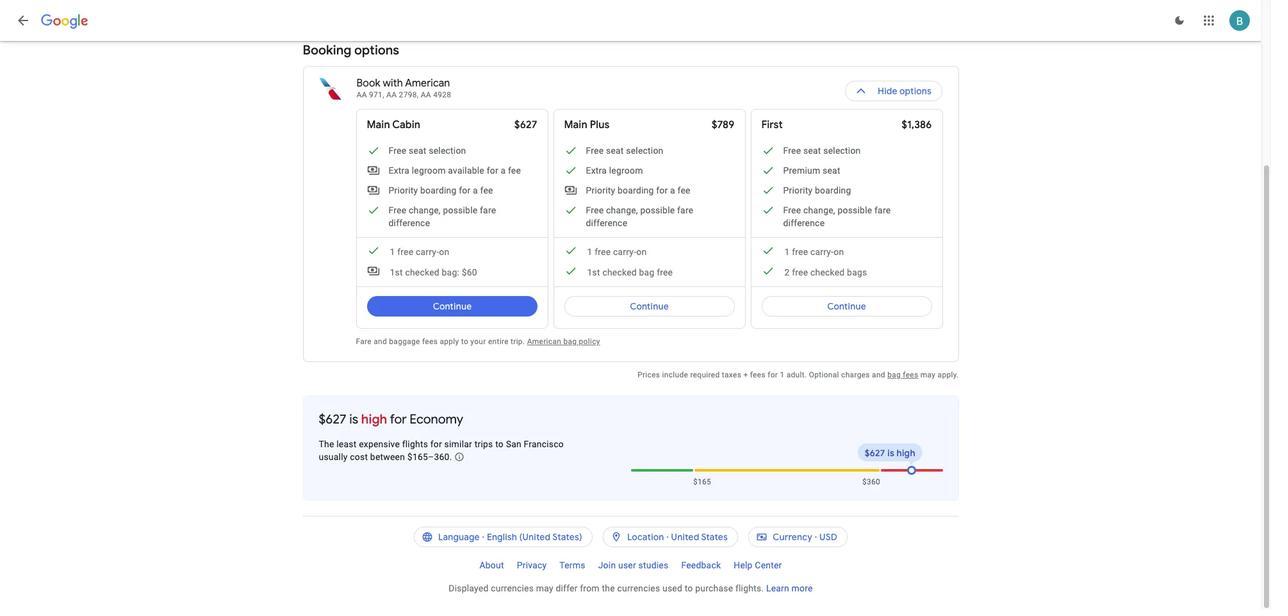 Task type: vqa. For each thing, say whether or not it's contained in the screenshot.
the show your location image
no



Task type: locate. For each thing, give the bounding box(es) containing it.
and
[[374, 337, 387, 346], [872, 370, 886, 379]]

2 horizontal spatial difference
[[784, 218, 825, 228]]

selection up extra legroom available for a fee
[[429, 146, 466, 156]]

3 priority from the left
[[784, 185, 813, 195]]

checked for bag
[[603, 267, 637, 278]]

selection
[[429, 146, 466, 156], [626, 146, 664, 156], [824, 146, 861, 156]]

continue button for main plus
[[564, 291, 735, 322]]

1 priority from the left
[[389, 185, 418, 195]]

1 horizontal spatial and
[[872, 370, 886, 379]]

1 free seat selection from the left
[[389, 146, 466, 156]]

1 priority boarding for a fee from the left
[[389, 185, 493, 195]]

fees right +
[[750, 370, 766, 379]]

change, down priority boarding
[[804, 205, 836, 215]]

1 up 2
[[785, 247, 790, 257]]

seat up priority boarding
[[823, 165, 841, 176]]

2 horizontal spatial continue
[[828, 301, 867, 312]]

priority for plus
[[586, 185, 616, 195]]

0 horizontal spatial priority boarding for a fee
[[389, 185, 493, 195]]

american inside book with american aa 971, aa 2798, aa 4928
[[405, 77, 450, 90]]

1 horizontal spatial free seat selection
[[586, 146, 664, 156]]

0 vertical spatial options
[[355, 42, 399, 58]]

2 horizontal spatial a
[[671, 185, 676, 195]]

the least expensive flights for similar trips to san francisco usually cost between $165–360.
[[319, 439, 564, 462]]

booking options
[[303, 42, 399, 58]]

1 up first checked bag is free element
[[587, 247, 593, 257]]

2 free change, possible fare difference from the left
[[586, 205, 694, 228]]

is for $627 is high
[[888, 447, 895, 459]]

1 free carry-on up first checked bag is free element
[[587, 247, 647, 257]]

1 horizontal spatial may
[[921, 370, 936, 379]]

1 for first
[[785, 247, 790, 257]]

policy
[[579, 337, 600, 346]]

0 horizontal spatial possible
[[443, 205, 478, 215]]

1 for main plus
[[587, 247, 593, 257]]

to right used
[[685, 583, 693, 594]]

priority boarding for a fee down extra legroom
[[586, 185, 691, 195]]

0 horizontal spatial high
[[361, 412, 387, 428]]

apply.
[[938, 370, 959, 379]]

$1,386
[[902, 119, 932, 131]]

0 horizontal spatial and
[[374, 337, 387, 346]]

0 horizontal spatial to
[[461, 337, 469, 346]]

0 horizontal spatial free change, possible fare difference
[[389, 205, 496, 228]]

2 horizontal spatial possible
[[838, 205, 873, 215]]

2 carry- from the left
[[613, 247, 637, 257]]

2 legroom from the left
[[609, 165, 643, 176]]

may left differ
[[536, 583, 554, 594]]

2 change, from the left
[[606, 205, 638, 215]]

1 legroom from the left
[[412, 165, 446, 176]]

3 carry- from the left
[[811, 247, 834, 257]]

priority down extra legroom available for a fee
[[389, 185, 418, 195]]

0 horizontal spatial continue button
[[367, 291, 537, 322]]

difference for plus
[[586, 218, 628, 228]]

1 vertical spatial to
[[496, 439, 504, 449]]

1 possible from the left
[[443, 205, 478, 215]]

1 vertical spatial $627
[[319, 412, 347, 428]]

options up the book
[[355, 42, 399, 58]]

1 horizontal spatial a
[[501, 165, 506, 176]]

apply
[[440, 337, 459, 346]]

1 horizontal spatial main
[[564, 119, 588, 131]]

0 vertical spatial american
[[405, 77, 450, 90]]

carry- up the first checked bag costs 60 us dollars "element" on the left of the page
[[416, 247, 439, 257]]

0 horizontal spatial continue
[[433, 301, 472, 312]]

continue for first
[[828, 301, 867, 312]]

change, for cabin
[[409, 205, 441, 215]]

1 free carry-on up 2 free checked bags
[[785, 247, 844, 257]]

$627 for $627 is high
[[865, 447, 886, 459]]

2 checked from the left
[[603, 267, 637, 278]]

american bag policy link
[[527, 337, 600, 346]]

fee for main plus
[[678, 185, 691, 195]]

2 boarding from the left
[[618, 185, 654, 195]]

free seat selection up extra legroom
[[586, 146, 664, 156]]

join user studies
[[598, 560, 669, 570]]

3 on from the left
[[834, 247, 844, 257]]

checked
[[405, 267, 440, 278], [603, 267, 637, 278], [811, 267, 845, 278]]

1 1st from the left
[[390, 267, 403, 278]]

a
[[501, 165, 506, 176], [473, 185, 478, 195], [671, 185, 676, 195]]

1 checked from the left
[[405, 267, 440, 278]]

fare for $1,386
[[875, 205, 891, 215]]

1 horizontal spatial priority boarding for a fee
[[586, 185, 691, 195]]

$627 up $360
[[865, 447, 886, 459]]

selection up premium seat
[[824, 146, 861, 156]]

currencies down join user studies link
[[618, 583, 660, 594]]

0 horizontal spatial boarding
[[421, 185, 457, 195]]

free for main plus
[[595, 247, 611, 257]]

continue down bag:
[[433, 301, 472, 312]]

san
[[506, 439, 522, 449]]

0 horizontal spatial on
[[439, 247, 450, 257]]

with
[[383, 77, 403, 90]]

0 vertical spatial $627
[[515, 119, 537, 131]]

1 horizontal spatial bag
[[639, 267, 655, 278]]

2 horizontal spatial free change, possible fare difference
[[784, 205, 891, 228]]

1 vertical spatial american
[[527, 337, 562, 346]]

first checked bag is free element
[[564, 265, 673, 279]]

currencies
[[491, 583, 534, 594], [618, 583, 660, 594]]

user
[[619, 560, 636, 570]]

difference up first checked bag is free element
[[586, 218, 628, 228]]

list
[[304, 0, 959, 27]]

priority boarding for a fee
[[389, 185, 493, 195], [586, 185, 691, 195]]

0 horizontal spatial free seat selection
[[389, 146, 466, 156]]

2 fare from the left
[[678, 205, 694, 215]]

2 priority boarding for a fee from the left
[[586, 185, 691, 195]]

taxes
[[722, 370, 742, 379]]

premium seat
[[784, 165, 841, 176]]

0 horizontal spatial carry-
[[416, 247, 439, 257]]

learn more link
[[767, 583, 813, 594]]

american up 4928
[[405, 77, 450, 90]]

continue down bags
[[828, 301, 867, 312]]

1 horizontal spatial extra
[[586, 165, 607, 176]]

971,
[[369, 90, 384, 99]]

main
[[367, 119, 390, 131], [564, 119, 588, 131]]

1 1 free carry-on from the left
[[390, 247, 450, 257]]

may left apply.
[[921, 370, 936, 379]]

1 vertical spatial high
[[897, 447, 916, 459]]

priority boarding for a fee for main plus
[[586, 185, 691, 195]]

usd
[[820, 531, 838, 543]]

change, down extra legroom
[[606, 205, 638, 215]]

free
[[398, 247, 414, 257], [595, 247, 611, 257], [792, 247, 808, 257], [657, 267, 673, 278], [792, 267, 808, 278]]

options inside dropdown button
[[900, 85, 932, 97]]

1 carry- from the left
[[416, 247, 439, 257]]

seat up premium seat
[[804, 146, 821, 156]]

2 extra from the left
[[586, 165, 607, 176]]

$627 left main plus
[[515, 119, 537, 131]]

1 horizontal spatial 1 free carry-on
[[587, 247, 647, 257]]

1 horizontal spatial legroom
[[609, 165, 643, 176]]

first checked bag costs 60 us dollars element
[[367, 265, 477, 279]]

and right fare
[[374, 337, 387, 346]]

1 horizontal spatial 1st
[[587, 267, 600, 278]]

0 vertical spatial is
[[349, 412, 358, 428]]

is
[[349, 412, 358, 428], [888, 447, 895, 459]]

3 possible from the left
[[838, 205, 873, 215]]

continue button down bag:
[[367, 291, 537, 322]]

2 horizontal spatial fee
[[678, 185, 691, 195]]

2 horizontal spatial change,
[[804, 205, 836, 215]]

2 horizontal spatial boarding
[[815, 185, 852, 195]]

for
[[487, 165, 499, 176], [459, 185, 471, 195], [657, 185, 668, 195], [768, 370, 778, 379], [390, 412, 407, 428], [431, 439, 442, 449]]

1 horizontal spatial carry-
[[613, 247, 637, 257]]

a for main cabin
[[473, 185, 478, 195]]

priority boarding
[[784, 185, 852, 195]]

more
[[792, 583, 813, 594]]

to
[[461, 337, 469, 346], [496, 439, 504, 449], [685, 583, 693, 594]]

possible down extra legroom
[[641, 205, 675, 215]]

on up 2 free checked bags
[[834, 247, 844, 257]]

difference
[[389, 218, 430, 228], [586, 218, 628, 228], [784, 218, 825, 228]]

1 vertical spatial options
[[900, 85, 932, 97]]

0 vertical spatial to
[[461, 337, 469, 346]]

possible down priority boarding
[[838, 205, 873, 215]]

possible for plus
[[641, 205, 675, 215]]

1 horizontal spatial boarding
[[618, 185, 654, 195]]

required
[[691, 370, 720, 379]]

2 horizontal spatial selection
[[824, 146, 861, 156]]

differ
[[556, 583, 578, 594]]

2 on from the left
[[637, 247, 647, 257]]

aa down with
[[387, 90, 397, 99]]

fees left apply
[[422, 337, 438, 346]]

extra down main cabin
[[389, 165, 410, 176]]

2 horizontal spatial aa
[[421, 90, 431, 99]]

1 horizontal spatial high
[[897, 447, 916, 459]]

a for main plus
[[671, 185, 676, 195]]

1 difference from the left
[[389, 218, 430, 228]]

checked for bag:
[[405, 267, 440, 278]]

1 horizontal spatial selection
[[626, 146, 664, 156]]

0 vertical spatial high
[[361, 412, 387, 428]]

0 horizontal spatial priority
[[389, 185, 418, 195]]

2 difference from the left
[[586, 218, 628, 228]]

to left san at the left bottom
[[496, 439, 504, 449]]

1st inside the first checked bag costs 60 us dollars "element"
[[390, 267, 403, 278]]

$627 up the the
[[319, 412, 347, 428]]

3 continue button from the left
[[762, 291, 932, 322]]

2 horizontal spatial carry-
[[811, 247, 834, 257]]

2 priority from the left
[[586, 185, 616, 195]]

difference down priority boarding
[[784, 218, 825, 228]]

main left plus
[[564, 119, 588, 131]]

2 vertical spatial $627
[[865, 447, 886, 459]]

possible down extra legroom available for a fee
[[443, 205, 478, 215]]

2 1 free carry-on from the left
[[587, 247, 647, 257]]

the
[[319, 439, 334, 449]]

feedback
[[682, 560, 721, 570]]

1 on from the left
[[439, 247, 450, 257]]

1 extra from the left
[[389, 165, 410, 176]]

continue button
[[367, 291, 537, 322], [564, 291, 735, 322], [762, 291, 932, 322]]

0 horizontal spatial fare
[[480, 205, 496, 215]]

0 horizontal spatial checked
[[405, 267, 440, 278]]

seat for first
[[804, 146, 821, 156]]

aa
[[357, 90, 367, 99], [387, 90, 397, 99], [421, 90, 431, 99]]

free change, possible fare difference
[[389, 205, 496, 228], [586, 205, 694, 228], [784, 205, 891, 228]]

main left the "cabin"
[[367, 119, 390, 131]]

carry- up 2 free checked bags
[[811, 247, 834, 257]]

extra down plus
[[586, 165, 607, 176]]

$165
[[693, 478, 712, 486]]

2 horizontal spatial priority
[[784, 185, 813, 195]]

0 horizontal spatial 1 free carry-on
[[390, 247, 450, 257]]

high
[[361, 412, 387, 428], [897, 447, 916, 459]]

help center link
[[728, 555, 789, 576]]

1 horizontal spatial aa
[[387, 90, 397, 99]]

2 horizontal spatial on
[[834, 247, 844, 257]]

displayed
[[449, 583, 489, 594]]

1 change, from the left
[[409, 205, 441, 215]]

2 1st from the left
[[587, 267, 600, 278]]

priority down premium
[[784, 185, 813, 195]]

aa down the book
[[357, 90, 367, 99]]

2 continue button from the left
[[564, 291, 735, 322]]

2 free seat selection from the left
[[586, 146, 664, 156]]

help center
[[734, 560, 782, 570]]

0 vertical spatial bag
[[639, 267, 655, 278]]

boarding down extra legroom available for a fee
[[421, 185, 457, 195]]

1 fare from the left
[[480, 205, 496, 215]]

from
[[580, 583, 600, 594]]

fee
[[508, 165, 521, 176], [480, 185, 493, 195], [678, 185, 691, 195]]

hide options
[[878, 85, 932, 97]]

on up bag:
[[439, 247, 450, 257]]

free seat selection down the "cabin"
[[389, 146, 466, 156]]

list item
[[304, 0, 959, 27]]

priority boarding for a fee down extra legroom available for a fee
[[389, 185, 493, 195]]

0 horizontal spatial legroom
[[412, 165, 446, 176]]

0 horizontal spatial fee
[[480, 185, 493, 195]]

2 free checked bags
[[785, 267, 868, 278]]

continue button for first
[[762, 291, 932, 322]]

+
[[744, 370, 748, 379]]

boarding
[[421, 185, 457, 195], [618, 185, 654, 195], [815, 185, 852, 195]]

free
[[389, 146, 407, 156], [586, 146, 604, 156], [784, 146, 801, 156], [389, 205, 407, 215], [586, 205, 604, 215], [784, 205, 801, 215]]

2 horizontal spatial checked
[[811, 267, 845, 278]]

1 horizontal spatial to
[[496, 439, 504, 449]]

flights
[[402, 439, 428, 449]]

on up 1st checked bag free
[[637, 247, 647, 257]]

1 horizontal spatial fees
[[750, 370, 766, 379]]

go back image
[[15, 13, 31, 28]]

1 left adult.
[[780, 370, 785, 379]]

3 checked from the left
[[811, 267, 845, 278]]

1 horizontal spatial change,
[[606, 205, 638, 215]]

priority
[[389, 185, 418, 195], [586, 185, 616, 195], [784, 185, 813, 195]]

1 vertical spatial and
[[872, 370, 886, 379]]

0 horizontal spatial change,
[[409, 205, 441, 215]]

boarding for cabin
[[421, 185, 457, 195]]

free seat selection up premium seat
[[784, 146, 861, 156]]

1 up the first checked bag costs 60 us dollars "element" on the left of the page
[[390, 247, 395, 257]]

1 horizontal spatial fare
[[678, 205, 694, 215]]

2 main from the left
[[564, 119, 588, 131]]

selection for cabin
[[429, 146, 466, 156]]

0 horizontal spatial extra
[[389, 165, 410, 176]]

extra for plus
[[586, 165, 607, 176]]

2 aa from the left
[[387, 90, 397, 99]]

1 main from the left
[[367, 119, 390, 131]]

legroom
[[412, 165, 446, 176], [609, 165, 643, 176]]

0 horizontal spatial currencies
[[491, 583, 534, 594]]

1 selection from the left
[[429, 146, 466, 156]]

1st
[[390, 267, 403, 278], [587, 267, 600, 278]]

3 fare from the left
[[875, 205, 891, 215]]

2 horizontal spatial bag
[[888, 370, 901, 379]]

boarding down extra legroom
[[618, 185, 654, 195]]

0 horizontal spatial is
[[349, 412, 358, 428]]

difference up the first checked bag costs 60 us dollars "element" on the left of the page
[[389, 218, 430, 228]]

economy
[[410, 412, 463, 428]]

1 horizontal spatial $627
[[515, 119, 537, 131]]

boarding down premium seat
[[815, 185, 852, 195]]

0 horizontal spatial $627
[[319, 412, 347, 428]]

1 horizontal spatial difference
[[586, 218, 628, 228]]

fees left apply.
[[903, 370, 919, 379]]

1 vertical spatial may
[[536, 583, 554, 594]]

1 continue from the left
[[433, 301, 472, 312]]

free change, possible fare difference down priority boarding
[[784, 205, 891, 228]]

fare
[[480, 205, 496, 215], [678, 205, 694, 215], [875, 205, 891, 215]]

continue button down 1st checked bag free
[[564, 291, 735, 322]]

2 selection from the left
[[626, 146, 664, 156]]

1 vertical spatial is
[[888, 447, 895, 459]]

free seat selection for plus
[[586, 146, 664, 156]]

carry- up first checked bag is free element
[[613, 247, 637, 257]]

1 horizontal spatial checked
[[603, 267, 637, 278]]

options right hide on the right top of the page
[[900, 85, 932, 97]]

2 vertical spatial to
[[685, 583, 693, 594]]

0 horizontal spatial main
[[367, 119, 390, 131]]

2 possible from the left
[[641, 205, 675, 215]]

1st for 1st checked bag free
[[587, 267, 600, 278]]

possible for cabin
[[443, 205, 478, 215]]

1 horizontal spatial continue button
[[564, 291, 735, 322]]

0 horizontal spatial 1st
[[390, 267, 403, 278]]

3 free change, possible fare difference from the left
[[784, 205, 891, 228]]

2 continue from the left
[[630, 301, 669, 312]]

continue button down bags
[[762, 291, 932, 322]]

seat up extra legroom
[[606, 146, 624, 156]]

legroom down plus
[[609, 165, 643, 176]]

main for main cabin
[[367, 119, 390, 131]]

currencies down privacy
[[491, 583, 534, 594]]

1 horizontal spatial options
[[900, 85, 932, 97]]

fare for $627
[[480, 205, 496, 215]]

2 horizontal spatial to
[[685, 583, 693, 594]]

options
[[355, 42, 399, 58], [900, 85, 932, 97]]

priority down extra legroom
[[586, 185, 616, 195]]

american right the trip.
[[527, 337, 562, 346]]

1
[[390, 247, 395, 257], [587, 247, 593, 257], [785, 247, 790, 257], [780, 370, 785, 379]]

continue down 1st checked bag free
[[630, 301, 669, 312]]

and right charges
[[872, 370, 886, 379]]

aa left 4928
[[421, 90, 431, 99]]

1 free carry-on up the first checked bag costs 60 us dollars "element" on the left of the page
[[390, 247, 450, 257]]

about
[[480, 560, 504, 570]]

2 horizontal spatial fare
[[875, 205, 891, 215]]

0 horizontal spatial bag
[[564, 337, 577, 346]]

0 vertical spatial may
[[921, 370, 936, 379]]

terms link
[[553, 555, 592, 576]]

change, down extra legroom available for a fee
[[409, 205, 441, 215]]

change,
[[409, 205, 441, 215], [606, 205, 638, 215], [804, 205, 836, 215]]

selection up extra legroom
[[626, 146, 664, 156]]

legroom left the available
[[412, 165, 446, 176]]

2 horizontal spatial $627
[[865, 447, 886, 459]]

1st inside first checked bag is free element
[[587, 267, 600, 278]]

0 horizontal spatial selection
[[429, 146, 466, 156]]

0 horizontal spatial american
[[405, 77, 450, 90]]

0 horizontal spatial aa
[[357, 90, 367, 99]]

1 horizontal spatial is
[[888, 447, 895, 459]]

0 vertical spatial and
[[374, 337, 387, 346]]

seat
[[409, 146, 427, 156], [606, 146, 624, 156], [804, 146, 821, 156], [823, 165, 841, 176]]

seat down the "cabin"
[[409, 146, 427, 156]]

2 horizontal spatial free seat selection
[[784, 146, 861, 156]]

0 horizontal spatial a
[[473, 185, 478, 195]]

(united
[[520, 531, 551, 543]]

0 horizontal spatial options
[[355, 42, 399, 58]]

to left your
[[461, 337, 469, 346]]

3 boarding from the left
[[815, 185, 852, 195]]

free change, possible fare difference down extra legroom available for a fee
[[389, 205, 496, 228]]

1 boarding from the left
[[421, 185, 457, 195]]

free change, possible fare difference down extra legroom
[[586, 205, 694, 228]]

2 vertical spatial bag
[[888, 370, 901, 379]]

checked inside "element"
[[405, 267, 440, 278]]

join user studies link
[[592, 555, 675, 576]]

1 free change, possible fare difference from the left
[[389, 205, 496, 228]]

3 continue from the left
[[828, 301, 867, 312]]



Task type: describe. For each thing, give the bounding box(es) containing it.
legroom for main plus
[[609, 165, 643, 176]]

your
[[471, 337, 486, 346]]

english
[[487, 531, 517, 543]]

fare for $789
[[678, 205, 694, 215]]

between
[[370, 452, 405, 462]]

options for hide options
[[900, 85, 932, 97]]

is for $627 is high for economy
[[349, 412, 358, 428]]

feedback link
[[675, 555, 728, 576]]

purchase
[[696, 583, 733, 594]]

$165–360.
[[408, 452, 452, 462]]

entire
[[488, 337, 509, 346]]

book
[[357, 77, 381, 90]]

extra legroom
[[586, 165, 643, 176]]

united
[[671, 531, 700, 543]]

privacy link
[[511, 555, 553, 576]]

priority boarding for a fee for main cabin
[[389, 185, 493, 195]]

3 change, from the left
[[804, 205, 836, 215]]

1st for 1st checked bag: $60
[[390, 267, 403, 278]]

1 currencies from the left
[[491, 583, 534, 594]]

1st checked bag free
[[587, 267, 673, 278]]

3 difference from the left
[[784, 218, 825, 228]]

1 free carry-on for plus
[[587, 247, 647, 257]]

high for $627 is high for economy
[[361, 412, 387, 428]]

francisco
[[524, 439, 564, 449]]

1st checked bag: $60
[[390, 267, 477, 278]]

free change, possible fare difference for cabin
[[389, 205, 496, 228]]

english (united states)
[[487, 531, 583, 543]]

privacy
[[517, 560, 547, 570]]

plus
[[590, 119, 610, 131]]

Flight numbers AA 971, AA 2798, AA 4928 text field
[[357, 90, 451, 99]]

main for main plus
[[564, 119, 588, 131]]

priority for cabin
[[389, 185, 418, 195]]

4928
[[433, 90, 451, 99]]

0 horizontal spatial fees
[[422, 337, 438, 346]]

bags
[[847, 267, 868, 278]]

to inside 'the least expensive flights for similar trips to san francisco usually cost between $165–360.'
[[496, 439, 504, 449]]

fee for main cabin
[[480, 185, 493, 195]]

book with american aa 971, aa 2798, aa 4928
[[357, 77, 451, 99]]

difference for cabin
[[389, 218, 430, 228]]

location
[[627, 531, 664, 543]]

options for booking options
[[355, 42, 399, 58]]

language
[[438, 531, 480, 543]]

on for cabin
[[439, 247, 450, 257]]

similar
[[445, 439, 472, 449]]

baggage
[[389, 337, 420, 346]]

1 for main cabin
[[390, 247, 395, 257]]

used
[[663, 583, 683, 594]]

3 selection from the left
[[824, 146, 861, 156]]

change appearance image
[[1165, 5, 1195, 36]]

premium
[[784, 165, 821, 176]]

the
[[602, 583, 615, 594]]

change, for plus
[[606, 205, 638, 215]]

currency
[[773, 531, 813, 543]]

2
[[785, 267, 790, 278]]

$60
[[462, 267, 477, 278]]

boarding for plus
[[618, 185, 654, 195]]

seat for main cabin
[[409, 146, 427, 156]]

main cabin
[[367, 119, 421, 131]]

free change, possible fare difference for plus
[[586, 205, 694, 228]]

1 aa from the left
[[357, 90, 367, 99]]

free seat selection for cabin
[[389, 146, 466, 156]]

prices
[[638, 370, 660, 379]]

legroom for main cabin
[[412, 165, 446, 176]]

$360
[[863, 478, 881, 486]]

center
[[755, 560, 782, 570]]

on for plus
[[637, 247, 647, 257]]

1 vertical spatial bag
[[564, 337, 577, 346]]

least
[[337, 439, 357, 449]]

studies
[[639, 560, 669, 570]]

trip.
[[511, 337, 525, 346]]

high for $627 is high
[[897, 447, 916, 459]]

hide
[[878, 85, 898, 97]]

$627 is high
[[865, 447, 916, 459]]

optional
[[809, 370, 840, 379]]

3 aa from the left
[[421, 90, 431, 99]]

expensive
[[359, 439, 400, 449]]

for inside 'the least expensive flights for similar trips to san francisco usually cost between $165–360.'
[[431, 439, 442, 449]]

fare and baggage fees apply to your entire trip. american bag policy
[[356, 337, 600, 346]]

first
[[762, 119, 783, 131]]

extra for cabin
[[389, 165, 410, 176]]

cost
[[350, 452, 368, 462]]

include
[[662, 370, 688, 379]]

2 horizontal spatial fees
[[903, 370, 919, 379]]

prices include required taxes + fees for 1 adult. optional charges and bag fees may apply.
[[638, 370, 959, 379]]

adult.
[[787, 370, 807, 379]]

terms
[[560, 560, 586, 570]]

continue for main plus
[[630, 301, 669, 312]]

seat for main plus
[[606, 146, 624, 156]]

join
[[598, 560, 616, 570]]

hide options button
[[846, 76, 943, 106]]

fare
[[356, 337, 372, 346]]

$789
[[712, 119, 735, 131]]

1 free carry-on for cabin
[[390, 247, 450, 257]]

learn
[[767, 583, 790, 594]]

about link
[[473, 555, 511, 576]]

2 currencies from the left
[[618, 583, 660, 594]]

1 horizontal spatial american
[[527, 337, 562, 346]]

help
[[734, 560, 753, 570]]

trips
[[475, 439, 493, 449]]

selection for plus
[[626, 146, 664, 156]]

charges
[[842, 370, 870, 379]]

states
[[701, 531, 728, 543]]

1 horizontal spatial fee
[[508, 165, 521, 176]]

free for first
[[792, 247, 808, 257]]

flights.
[[736, 583, 764, 594]]

free for main cabin
[[398, 247, 414, 257]]

$627 for $627 is high for economy
[[319, 412, 347, 428]]

main plus
[[564, 119, 610, 131]]

available
[[448, 165, 485, 176]]

2798,
[[399, 90, 419, 99]]

carry- for plus
[[613, 247, 637, 257]]

1 continue button from the left
[[367, 291, 537, 322]]

$627 for $627
[[515, 119, 537, 131]]

bag fees button
[[888, 370, 919, 379]]

united states
[[671, 531, 728, 543]]

extra legroom available for a fee
[[389, 165, 521, 176]]

carry- for cabin
[[416, 247, 439, 257]]

states)
[[553, 531, 583, 543]]

displayed currencies may differ from the currencies used to purchase flights. learn more
[[449, 583, 813, 594]]

bag:
[[442, 267, 460, 278]]

learn more about price insights image
[[455, 452, 465, 462]]

usually
[[319, 452, 348, 462]]

0 horizontal spatial may
[[536, 583, 554, 594]]

3 1 free carry-on from the left
[[785, 247, 844, 257]]

3 free seat selection from the left
[[784, 146, 861, 156]]

$627 is high for economy
[[319, 412, 463, 428]]



